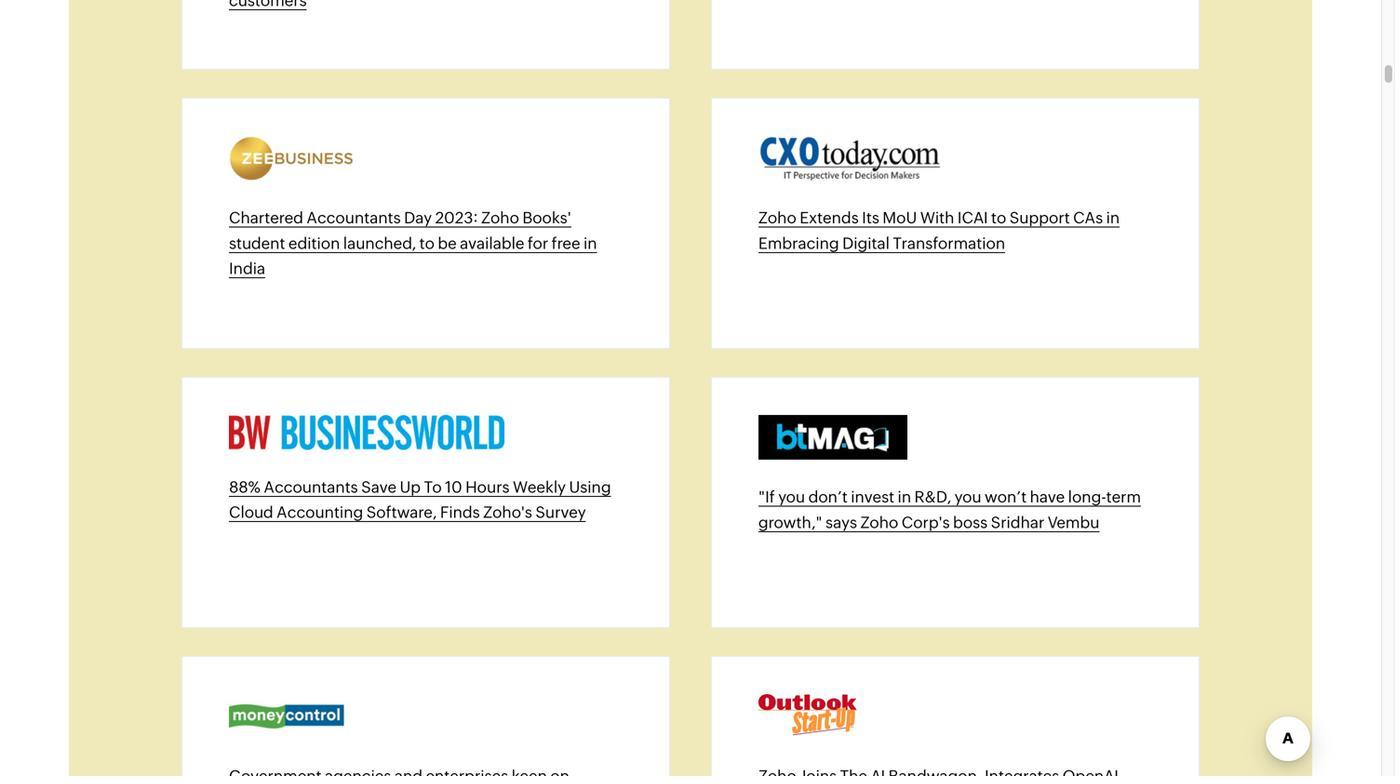 Task type: vqa. For each thing, say whether or not it's contained in the screenshot.
to within the Zoho Extends Its Mou With Icai To Support Cas In Embracing Digital Transformation
yes



Task type: locate. For each thing, give the bounding box(es) containing it.
10
[[445, 478, 462, 496]]

1 horizontal spatial to
[[992, 209, 1007, 227]]

says
[[826, 513, 858, 532]]

in
[[1107, 209, 1120, 227], [584, 234, 597, 252], [898, 488, 912, 506]]

0 vertical spatial to
[[992, 209, 1007, 227]]

hours
[[466, 478, 510, 496]]

88% accountants save up to 10 hours weekly using cloud accounting software, finds zoho's survey
[[229, 478, 611, 522]]

in left "r&d,"
[[898, 488, 912, 506]]

you right "if
[[779, 488, 806, 506]]

0 horizontal spatial in
[[584, 234, 597, 252]]

1 vertical spatial in
[[584, 234, 597, 252]]

in right cas
[[1107, 209, 1120, 227]]

0 horizontal spatial to
[[420, 234, 435, 252]]

1 vertical spatial accountants
[[264, 478, 358, 496]]

1 vertical spatial to
[[420, 234, 435, 252]]

1 you from the left
[[779, 488, 806, 506]]

vembu
[[1048, 513, 1100, 532]]

accountants up the accounting
[[264, 478, 358, 496]]

with
[[921, 209, 955, 227]]

zoho up the embracing
[[759, 209, 797, 227]]

1 horizontal spatial in
[[898, 488, 912, 506]]

launched,
[[343, 234, 416, 252]]

growth,"
[[759, 513, 823, 532]]

you
[[779, 488, 806, 506], [955, 488, 982, 506]]

don't
[[809, 488, 848, 506]]

zoho extends its mou with icai to support cas in embracing digital transformation
[[759, 209, 1120, 252]]

to right icai in the right top of the page
[[992, 209, 1007, 227]]

extends
[[800, 209, 859, 227]]

in right the free
[[584, 234, 597, 252]]

accountants inside 88% accountants save up to 10 hours weekly using cloud accounting software, finds zoho's survey
[[264, 478, 358, 496]]

0 vertical spatial in
[[1107, 209, 1120, 227]]

zoho_general_pages image
[[229, 136, 353, 181], [759, 136, 942, 181], [229, 415, 505, 450], [759, 415, 908, 460], [229, 695, 344, 739], [759, 695, 858, 739]]

weekly
[[513, 478, 566, 496]]

transformation
[[893, 234, 1006, 252]]

88% accountants save up to 10 hours weekly using cloud accounting software, finds zoho's survey link
[[229, 478, 611, 522]]

to left be
[[420, 234, 435, 252]]

to inside "zoho extends its mou with icai to support cas in embracing digital transformation"
[[992, 209, 1007, 227]]

0 horizontal spatial zoho
[[481, 209, 519, 227]]

2023:
[[435, 209, 478, 227]]

zoho_general_pages image for day
[[229, 136, 353, 181]]

2 vertical spatial in
[[898, 488, 912, 506]]

won't
[[985, 488, 1027, 506]]

2 you from the left
[[955, 488, 982, 506]]

1 horizontal spatial zoho
[[759, 209, 797, 227]]

zoho down invest
[[861, 513, 899, 532]]

its
[[862, 209, 880, 227]]

accountants inside chartered accountants day 2023: zoho books' student edition launched, to be available for free in india
[[307, 209, 401, 227]]

zoho_general_pages image for don't
[[759, 415, 908, 460]]

save
[[361, 478, 397, 496]]

accountants
[[307, 209, 401, 227], [264, 478, 358, 496]]

zoho up the available
[[481, 209, 519, 227]]

chartered accountants day 2023: zoho books' student edition launched, to be available for free in india link
[[229, 209, 597, 278]]

student
[[229, 234, 285, 252]]

0 horizontal spatial you
[[779, 488, 806, 506]]

zoho
[[481, 209, 519, 227], [759, 209, 797, 227], [861, 513, 899, 532]]

support
[[1010, 209, 1071, 227]]

you up boss
[[955, 488, 982, 506]]

2 horizontal spatial in
[[1107, 209, 1120, 227]]

r&d,
[[915, 488, 952, 506]]

2 horizontal spatial zoho
[[861, 513, 899, 532]]

day
[[404, 209, 432, 227]]

to
[[992, 209, 1007, 227], [420, 234, 435, 252]]

accountants up launched,
[[307, 209, 401, 227]]

0 vertical spatial accountants
[[307, 209, 401, 227]]

cas
[[1074, 209, 1104, 227]]

"if you don't invest in r&d, you won't have long-term growth," says zoho corp's boss sridhar vembu link
[[759, 488, 1142, 532]]

1 horizontal spatial you
[[955, 488, 982, 506]]

long-
[[1069, 488, 1107, 506]]



Task type: describe. For each thing, give the bounding box(es) containing it.
embracing
[[759, 234, 840, 252]]

corp's
[[902, 513, 950, 532]]

chartered
[[229, 209, 303, 227]]

term
[[1107, 488, 1142, 506]]

cloud
[[229, 503, 273, 522]]

zoho_general_pages image for save
[[229, 415, 505, 450]]

sridhar
[[991, 513, 1045, 532]]

digital
[[843, 234, 890, 252]]

india
[[229, 259, 265, 277]]

zoho's
[[483, 503, 533, 522]]

zoho_general_pages image for its
[[759, 136, 942, 181]]

finds
[[440, 503, 480, 522]]

icai
[[958, 209, 988, 227]]

mou
[[883, 209, 917, 227]]

zoho inside "if you don't invest in r&d, you won't have long-term growth," says zoho corp's boss sridhar vembu
[[861, 513, 899, 532]]

in inside "if you don't invest in r&d, you won't have long-term growth," says zoho corp's boss sridhar vembu
[[898, 488, 912, 506]]

accountants for chartered
[[307, 209, 401, 227]]

software,
[[367, 503, 437, 522]]

in inside "zoho extends its mou with icai to support cas in embracing digital transformation"
[[1107, 209, 1120, 227]]

using
[[569, 478, 611, 496]]

zoho inside chartered accountants day 2023: zoho books' student edition launched, to be available for free in india
[[481, 209, 519, 227]]

survey
[[536, 503, 586, 522]]

boss
[[954, 513, 988, 532]]

books'
[[523, 209, 572, 227]]

have
[[1030, 488, 1065, 506]]

to inside chartered accountants day 2023: zoho books' student edition launched, to be available for free in india
[[420, 234, 435, 252]]

"if
[[759, 488, 775, 506]]

to
[[424, 478, 442, 496]]

chartered accountants day 2023: zoho books' student edition launched, to be available for free in india
[[229, 209, 597, 277]]

"if you don't invest in r&d, you won't have long-term growth," says zoho corp's boss sridhar vembu
[[759, 488, 1142, 532]]

zoho inside "zoho extends its mou with icai to support cas in embracing digital transformation"
[[759, 209, 797, 227]]

edition
[[289, 234, 340, 252]]

up
[[400, 478, 421, 496]]

be
[[438, 234, 457, 252]]

for
[[528, 234, 549, 252]]

accountants for 88%
[[264, 478, 358, 496]]

free
[[552, 234, 581, 252]]

accounting
[[277, 503, 363, 522]]

88%
[[229, 478, 261, 496]]

in inside chartered accountants day 2023: zoho books' student edition launched, to be available for free in india
[[584, 234, 597, 252]]

zoho extends its mou with icai to support cas in embracing digital transformation link
[[759, 209, 1120, 253]]

invest
[[851, 488, 895, 506]]

available
[[460, 234, 525, 252]]



